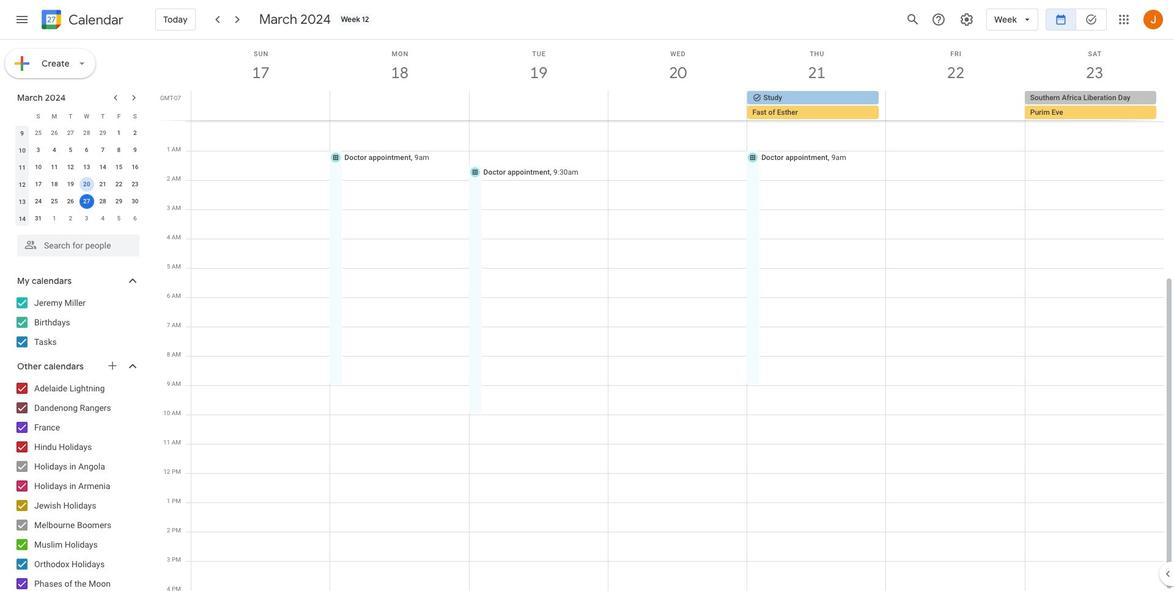 Task type: locate. For each thing, give the bounding box(es) containing it.
april 4 element
[[95, 212, 110, 226]]

18 element
[[47, 177, 62, 192]]

31 element
[[31, 212, 46, 226]]

None search field
[[0, 230, 152, 257]]

3 element
[[31, 143, 46, 158]]

main drawer image
[[15, 12, 29, 27]]

cell
[[191, 91, 330, 120], [330, 91, 469, 120], [469, 91, 608, 120], [608, 91, 747, 120], [747, 91, 886, 120], [886, 91, 1025, 120], [1025, 91, 1164, 120], [79, 176, 95, 193], [79, 193, 95, 210]]

heading
[[66, 13, 123, 27]]

29 element
[[112, 194, 126, 209]]

row group inside march 2024 'grid'
[[14, 125, 143, 227]]

23 element
[[128, 177, 142, 192]]

grid
[[157, 40, 1174, 592]]

13 element
[[79, 160, 94, 175]]

column header
[[14, 108, 30, 125]]

30 element
[[128, 194, 142, 209]]

15 element
[[112, 160, 126, 175]]

28 element
[[95, 194, 110, 209]]

27, today element
[[79, 194, 94, 209]]

april 6 element
[[128, 212, 142, 226]]

column header inside march 2024 'grid'
[[14, 108, 30, 125]]

7 element
[[95, 143, 110, 158]]

february 27 element
[[63, 126, 78, 141]]

row
[[186, 91, 1174, 120], [14, 108, 143, 125], [14, 125, 143, 142], [14, 142, 143, 159], [14, 159, 143, 176], [14, 176, 143, 193], [14, 193, 143, 210], [14, 210, 143, 227]]

21 element
[[95, 177, 110, 192]]

april 3 element
[[79, 212, 94, 226]]

other calendars list
[[2, 379, 152, 592]]

2 element
[[128, 126, 142, 141]]

row group
[[14, 125, 143, 227]]

april 2 element
[[63, 212, 78, 226]]

22 element
[[112, 177, 126, 192]]

20 element
[[79, 177, 94, 192]]

8 element
[[112, 143, 126, 158]]

february 29 element
[[95, 126, 110, 141]]



Task type: vqa. For each thing, say whether or not it's contained in the screenshot.
Search For People text box
yes



Task type: describe. For each thing, give the bounding box(es) containing it.
add other calendars image
[[106, 360, 119, 372]]

settings menu image
[[960, 12, 974, 27]]

17 element
[[31, 177, 46, 192]]

14 element
[[95, 160, 110, 175]]

12 element
[[63, 160, 78, 175]]

19 element
[[63, 177, 78, 192]]

my calendars list
[[2, 294, 152, 352]]

9 element
[[128, 143, 142, 158]]

5 element
[[63, 143, 78, 158]]

1 element
[[112, 126, 126, 141]]

april 1 element
[[47, 212, 62, 226]]

11 element
[[47, 160, 62, 175]]

february 28 element
[[79, 126, 94, 141]]

25 element
[[47, 194, 62, 209]]

march 2024 grid
[[12, 108, 143, 227]]

february 26 element
[[47, 126, 62, 141]]

Search for people text field
[[24, 235, 132, 257]]

calendar element
[[39, 7, 123, 34]]

10 element
[[31, 160, 46, 175]]

heading inside calendar element
[[66, 13, 123, 27]]

24 element
[[31, 194, 46, 209]]

february 25 element
[[31, 126, 46, 141]]

26 element
[[63, 194, 78, 209]]

april 5 element
[[112, 212, 126, 226]]

4 element
[[47, 143, 62, 158]]

6 element
[[79, 143, 94, 158]]

16 element
[[128, 160, 142, 175]]



